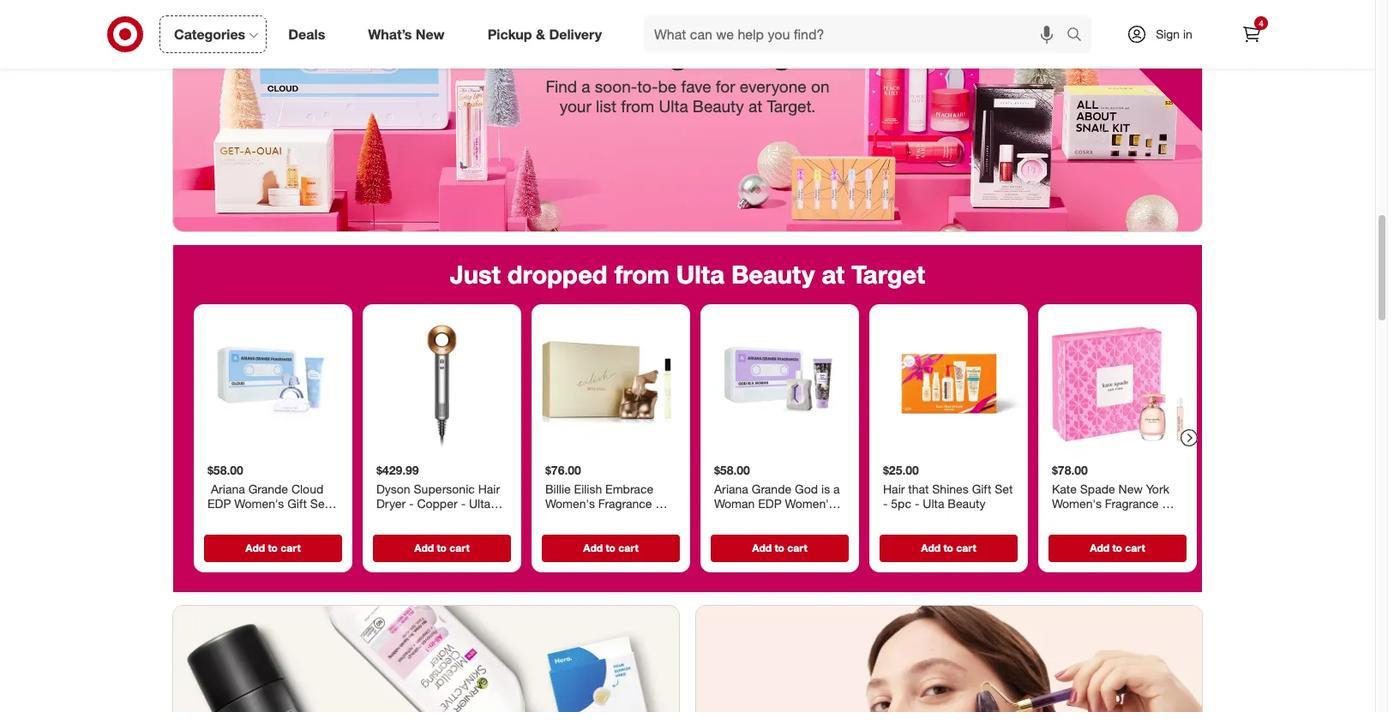 Task type: locate. For each thing, give the bounding box(es) containing it.
ulta inside $429.99 dyson supersonic hair dryer - copper - ulta beauty
[[469, 496, 491, 511]]

shines
[[933, 481, 969, 496]]

1 horizontal spatial 2pc
[[1082, 511, 1102, 526]]

2 grande from the left
[[752, 481, 792, 496]]

2 ariana from the left
[[715, 481, 749, 496]]

to up to-
[[628, 33, 659, 72]]

1 horizontal spatial 1.7oz/2pc
[[767, 511, 820, 526]]

1.7oz/2pc
[[208, 511, 261, 526], [767, 511, 820, 526]]

1 2pc from the left
[[575, 511, 595, 526]]

$25.00
[[884, 463, 919, 477]]

0 horizontal spatial 1.7oz/2pc
[[208, 511, 261, 526]]

3 add to cart button from the left
[[542, 534, 680, 562]]

women's inside $78.00 kate spade new york women's fragrance gift set - 2pc - ulta beauty
[[1053, 496, 1102, 511]]

1 horizontal spatial &
[[741, 33, 763, 72]]

new inside $78.00 kate spade new york women's fragrance gift set - 2pc - ulta beauty
[[1119, 481, 1143, 496]]

1 horizontal spatial edp
[[759, 496, 782, 511]]

cloud
[[292, 481, 324, 496]]

1 women's from the left
[[234, 496, 284, 511]]

add to cart button down $78.00 kate spade new york women's fragrance gift set - 2pc - ulta beauty
[[1049, 534, 1187, 562]]

1.7oz/2pc inside $58.00 ariana grande god is a woman edp women's gift set - 1.7oz/2pc - ulta beauty
[[767, 511, 820, 526]]

add to cart button down $76.00 billie eilish embrace women's fragrance gift set - 2pc - ulta beauty
[[542, 534, 680, 562]]

1 horizontal spatial new
[[1119, 481, 1143, 496]]

ariana grande cloud edp women's gift set - 1.7oz/2pc - ulta beauty image
[[201, 311, 346, 456]]

to inside must-have gift sets to give & get find a soon-to-be fave for everyone on your list from ulta beauty at target.
[[628, 33, 659, 72]]

at left target.
[[749, 96, 763, 116]]

1 vertical spatial a
[[834, 481, 840, 496]]

1 vertical spatial new
[[1119, 481, 1143, 496]]

edp
[[208, 496, 231, 511], [759, 496, 782, 511]]

set
[[995, 481, 1013, 496], [310, 496, 329, 511], [546, 511, 564, 526], [737, 511, 756, 526], [1053, 511, 1071, 526]]

1 horizontal spatial grande
[[752, 481, 792, 496]]

deals
[[288, 25, 325, 43]]

a right find
[[582, 77, 591, 96]]

carousel region
[[173, 246, 1203, 607]]

0 horizontal spatial hair
[[478, 481, 500, 496]]

search button
[[1059, 15, 1101, 57]]

1 horizontal spatial $58.00
[[715, 463, 750, 477]]

2 fragrance from the left
[[1106, 496, 1159, 511]]

1 add from the left
[[246, 541, 265, 554]]

at inside carousel region
[[822, 259, 845, 290]]

add to cart down copper on the bottom left of the page
[[415, 541, 470, 554]]

to down $58.00 ariana grande god is a woman edp women's gift set - 1.7oz/2pc - ulta beauty
[[775, 541, 785, 554]]

ulta inside $78.00 kate spade new york women's fragrance gift set - 2pc - ulta beauty
[[1114, 511, 1135, 526]]

to for $78.00 kate spade new york women's fragrance gift set - 2pc - ulta beauty
[[1113, 541, 1123, 554]]

$58.00 inside $58.00 ariana grande god is a woman edp women's gift set - 1.7oz/2pc - ulta beauty
[[715, 463, 750, 477]]

to for $76.00 billie eilish embrace women's fragrance gift set - 2pc - ulta beauty
[[606, 541, 616, 554]]

2 $58.00 from the left
[[715, 463, 750, 477]]

find
[[546, 77, 577, 96]]

5 add from the left
[[922, 541, 941, 554]]

cart for $429.99 dyson supersonic hair dryer - copper - ulta beauty
[[450, 541, 470, 554]]

what's new
[[368, 25, 445, 43]]

1 add to cart button from the left
[[204, 534, 342, 562]]

get
[[772, 33, 822, 72]]

1 horizontal spatial ariana
[[715, 481, 749, 496]]

ulta beauty at target image
[[173, 0, 1203, 232]]

add to cart button down $58.00 ariana grande cloud edp women's gift set - 1.7oz/2pc - ulta beauty
[[204, 534, 342, 562]]

edp inside $58.00 ariana grande god is a woman edp women's gift set - 1.7oz/2pc - ulta beauty
[[759, 496, 782, 511]]

add down copper on the bottom left of the page
[[415, 541, 434, 554]]

women's inside $76.00 billie eilish embrace women's fragrance gift set - 2pc - ulta beauty
[[546, 496, 595, 511]]

pickup
[[488, 25, 532, 43]]

5 add to cart button from the left
[[880, 534, 1018, 562]]

& up everyone on the right of the page
[[741, 33, 763, 72]]

fragrance down the york
[[1106, 496, 1159, 511]]

$429.99 dyson supersonic hair dryer - copper - ulta beauty
[[377, 463, 500, 526]]

new left the york
[[1119, 481, 1143, 496]]

0 horizontal spatial &
[[536, 25, 546, 43]]

1 cart from the left
[[281, 541, 301, 554]]

hair right supersonic
[[478, 481, 500, 496]]

0 horizontal spatial grande
[[248, 481, 288, 496]]

5 cart from the left
[[957, 541, 977, 554]]

0 vertical spatial at
[[749, 96, 763, 116]]

on
[[811, 77, 830, 96]]

grande
[[248, 481, 288, 496], [752, 481, 792, 496]]

add for 2pc
[[584, 541, 603, 554]]

in
[[1184, 27, 1193, 41]]

add to cart button
[[204, 534, 342, 562], [373, 534, 511, 562], [542, 534, 680, 562], [711, 534, 849, 562], [880, 534, 1018, 562], [1049, 534, 1187, 562]]

cart down $58.00 ariana grande god is a woman edp women's gift set - 1.7oz/2pc - ulta beauty
[[788, 541, 808, 554]]

ariana up woman
[[715, 481, 749, 496]]

add for -
[[1091, 541, 1110, 554]]

add for 1.7oz/2pc
[[246, 541, 265, 554]]

to down $58.00 ariana grande cloud edp women's gift set - 1.7oz/2pc - ulta beauty
[[268, 541, 278, 554]]

1 ariana from the left
[[211, 481, 245, 496]]

new
[[416, 25, 445, 43], [1119, 481, 1143, 496]]

cart for $58.00 ariana grande cloud edp women's gift set - 1.7oz/2pc - ulta beauty
[[281, 541, 301, 554]]

add down $76.00 billie eilish embrace women's fragrance gift set - 2pc - ulta beauty
[[584, 541, 603, 554]]

categories
[[174, 25, 246, 43]]

2 2pc from the left
[[1082, 511, 1102, 526]]

set right shines
[[995, 481, 1013, 496]]

add to cart button for 1.7oz/2pc
[[204, 534, 342, 562]]

gift down woman
[[715, 511, 734, 526]]

add for ulta
[[922, 541, 941, 554]]

1 vertical spatial at
[[822, 259, 845, 290]]

kate spade new york women's fragrance gift set - 2pc - ulta beauty image
[[1046, 311, 1191, 456]]

cart down copper on the bottom left of the page
[[450, 541, 470, 554]]

search
[[1059, 27, 1101, 44]]

cart
[[281, 541, 301, 554], [450, 541, 470, 554], [619, 541, 639, 554], [788, 541, 808, 554], [957, 541, 977, 554], [1126, 541, 1146, 554]]

from right list
[[621, 96, 655, 116]]

add to cart button down shines
[[880, 534, 1018, 562]]

set down kate
[[1053, 511, 1071, 526]]

ariana inside $58.00 ariana grande god is a woman edp women's gift set - 1.7oz/2pc - ulta beauty
[[715, 481, 749, 496]]

must-
[[576, 0, 667, 38]]

hair
[[478, 481, 500, 496], [884, 481, 905, 496]]

sign in
[[1156, 27, 1193, 41]]

2 add from the left
[[415, 541, 434, 554]]

1.7oz/2pc inside $58.00 ariana grande cloud edp women's gift set - 1.7oz/2pc - ulta beauty
[[208, 511, 261, 526]]

cart down shines
[[957, 541, 977, 554]]

1 grande from the left
[[248, 481, 288, 496]]

grande left god
[[752, 481, 792, 496]]

beauty
[[693, 96, 744, 116], [732, 259, 815, 290], [948, 496, 986, 511], [297, 511, 335, 526], [377, 511, 414, 526], [632, 511, 670, 526], [1139, 511, 1177, 526], [739, 526, 777, 541]]

eilish
[[574, 481, 602, 496]]

1 $58.00 from the left
[[208, 463, 244, 477]]

from right dropped
[[615, 259, 670, 290]]

cart down $58.00 ariana grande cloud edp women's gift set - 1.7oz/2pc - ulta beauty
[[281, 541, 301, 554]]

$58.00 inside $58.00 ariana grande cloud edp women's gift set - 1.7oz/2pc - ulta beauty
[[208, 463, 244, 477]]

to for $58.00 ariana grande cloud edp women's gift set - 1.7oz/2pc - ulta beauty
[[268, 541, 278, 554]]

0 horizontal spatial $58.00
[[208, 463, 244, 477]]

set down cloud
[[310, 496, 329, 511]]

0 vertical spatial new
[[416, 25, 445, 43]]

6 add to cart button from the left
[[1049, 534, 1187, 562]]

supersonic
[[414, 481, 475, 496]]

2pc inside $76.00 billie eilish embrace women's fragrance gift set - 2pc - ulta beauty
[[575, 511, 595, 526]]

to for $429.99 dyson supersonic hair dryer - copper - ulta beauty
[[437, 541, 447, 554]]

$25.00 hair that shines gift set - 5pc - ulta beauty
[[884, 463, 1013, 511]]

hair up '5pc'
[[884, 481, 905, 496]]

1 horizontal spatial fragrance
[[1106, 496, 1159, 511]]

grande inside $58.00 ariana grande god is a woman edp women's gift set - 1.7oz/2pc - ulta beauty
[[752, 481, 792, 496]]

ariana
[[211, 481, 245, 496], [715, 481, 749, 496]]

add to cart button down woman
[[711, 534, 849, 562]]

4 add to cart from the left
[[753, 541, 808, 554]]

2 add to cart from the left
[[415, 541, 470, 554]]

2 women's from the left
[[546, 496, 595, 511]]

1 horizontal spatial hair
[[884, 481, 905, 496]]

$58.00 for $58.00 ariana grande cloud edp women's gift set - 1.7oz/2pc - ulta beauty
[[208, 463, 244, 477]]

set down woman
[[737, 511, 756, 526]]

fragrance down embrace
[[599, 496, 652, 511]]

$76.00 billie eilish embrace women's fragrance gift set - 2pc - ulta beauty
[[546, 463, 675, 526]]

set inside $25.00 hair that shines gift set - 5pc - ulta beauty
[[995, 481, 1013, 496]]

at
[[749, 96, 763, 116], [822, 259, 845, 290]]

3 women's from the left
[[785, 496, 835, 511]]

set inside $58.00 ariana grande god is a woman edp women's gift set - 1.7oz/2pc - ulta beauty
[[737, 511, 756, 526]]

have
[[667, 0, 740, 38]]

add down that
[[922, 541, 941, 554]]

gift down cloud
[[288, 496, 307, 511]]

deals link
[[274, 15, 347, 53]]

$58.00 ariana grande cloud edp women's gift set - 1.7oz/2pc - ulta beauty
[[208, 463, 337, 526]]

embrace
[[606, 481, 654, 496]]

ariana inside $58.00 ariana grande cloud edp women's gift set - 1.7oz/2pc - ulta beauty
[[211, 481, 245, 496]]

target.
[[767, 96, 816, 116]]

0 vertical spatial from
[[621, 96, 655, 116]]

add to cart down $58.00 ariana grande cloud edp women's gift set - 1.7oz/2pc - ulta beauty
[[246, 541, 301, 554]]

1 fragrance from the left
[[599, 496, 652, 511]]

0 horizontal spatial at
[[749, 96, 763, 116]]

is
[[822, 481, 830, 496]]

hair that shines gift set - 5pc - ulta beauty image
[[877, 311, 1022, 456]]

ulta inside $25.00 hair that shines gift set - 5pc - ulta beauty
[[923, 496, 945, 511]]

beauty inside $429.99 dyson supersonic hair dryer - copper - ulta beauty
[[377, 511, 414, 526]]

4 add from the left
[[753, 541, 772, 554]]

set inside $78.00 kate spade new york women's fragrance gift set - 2pc - ulta beauty
[[1053, 511, 1071, 526]]

ulta
[[659, 96, 688, 116], [677, 259, 725, 290], [469, 496, 491, 511], [923, 496, 945, 511], [272, 511, 294, 526], [607, 511, 628, 526], [1114, 511, 1135, 526], [715, 526, 736, 541]]

6 add from the left
[[1091, 541, 1110, 554]]

1 hair from the left
[[478, 481, 500, 496]]

beauty inside must-have gift sets to give & get find a soon-to-be fave for everyone on your list from ulta beauty at target.
[[693, 96, 744, 116]]

to down $76.00 billie eilish embrace women's fragrance gift set - 2pc - ulta beauty
[[606, 541, 616, 554]]

4 add to cart button from the left
[[711, 534, 849, 562]]

add to cart for 1.7oz/2pc
[[246, 541, 301, 554]]

3 cart from the left
[[619, 541, 639, 554]]

to down copper on the bottom left of the page
[[437, 541, 447, 554]]

a
[[582, 77, 591, 96], [834, 481, 840, 496]]

add to cart button for beauty
[[373, 534, 511, 562]]

-
[[332, 496, 337, 511], [409, 496, 414, 511], [461, 496, 466, 511], [884, 496, 888, 511], [915, 496, 920, 511], [264, 511, 269, 526], [567, 511, 572, 526], [599, 511, 603, 526], [759, 511, 764, 526], [824, 511, 828, 526], [1074, 511, 1079, 526], [1106, 511, 1110, 526]]

0 horizontal spatial a
[[582, 77, 591, 96]]

2pc down spade
[[1082, 511, 1102, 526]]

3 add to cart from the left
[[584, 541, 639, 554]]

from inside must-have gift sets to give & get find a soon-to-be fave for everyone on your list from ulta beauty at target.
[[621, 96, 655, 116]]

cart for $25.00 hair that shines gift set - 5pc - ulta beauty
[[957, 541, 977, 554]]

delivery
[[549, 25, 602, 43]]

fragrance inside $78.00 kate spade new york women's fragrance gift set - 2pc - ulta beauty
[[1106, 496, 1159, 511]]

4 link
[[1234, 15, 1271, 53]]

from
[[621, 96, 655, 116], [615, 259, 670, 290]]

grande inside $58.00 ariana grande cloud edp women's gift set - 1.7oz/2pc - ulta beauty
[[248, 481, 288, 496]]

dyson supersonic hair dryer - copper - ulta beauty image
[[370, 311, 515, 456]]

god
[[795, 481, 818, 496]]

3 add from the left
[[584, 541, 603, 554]]

0 horizontal spatial edp
[[208, 496, 231, 511]]

& right pickup
[[536, 25, 546, 43]]

to down shines
[[944, 541, 954, 554]]

to
[[628, 33, 659, 72], [268, 541, 278, 554], [437, 541, 447, 554], [606, 541, 616, 554], [775, 541, 785, 554], [944, 541, 954, 554], [1113, 541, 1123, 554]]

sign
[[1156, 27, 1180, 41]]

0 horizontal spatial new
[[416, 25, 445, 43]]

1 edp from the left
[[208, 496, 231, 511]]

add to cart for beauty
[[415, 541, 470, 554]]

add down $78.00 kate spade new york women's fragrance gift set - 2pc - ulta beauty
[[1091, 541, 1110, 554]]

6 cart from the left
[[1126, 541, 1146, 554]]

add to cart for 2pc
[[584, 541, 639, 554]]

gift down the york
[[1163, 496, 1182, 511]]

add
[[246, 541, 265, 554], [415, 541, 434, 554], [584, 541, 603, 554], [753, 541, 772, 554], [922, 541, 941, 554], [1091, 541, 1110, 554]]

gift right shines
[[972, 481, 992, 496]]

2 hair from the left
[[884, 481, 905, 496]]

hair inside $429.99 dyson supersonic hair dryer - copper - ulta beauty
[[478, 481, 500, 496]]

4
[[1259, 18, 1264, 28]]

add to cart for -
[[1091, 541, 1146, 554]]

gift
[[972, 481, 992, 496], [288, 496, 307, 511], [656, 496, 675, 511], [1163, 496, 1182, 511], [715, 511, 734, 526]]

1 1.7oz/2pc from the left
[[208, 511, 261, 526]]

soon-
[[595, 77, 638, 96]]

ariana left cloud
[[211, 481, 245, 496]]

must-have gift sets to give & get find a soon-to-be fave for everyone on your list from ulta beauty at target.
[[546, 0, 830, 116]]

dropped
[[508, 259, 608, 290]]

grande left cloud
[[248, 481, 288, 496]]

add to cart for gift
[[753, 541, 808, 554]]

ariana for ariana grande cloud edp women's gift set - 1.7oz/2pc - ulta beauty
[[211, 481, 245, 496]]

from inside carousel region
[[615, 259, 670, 290]]

2 1.7oz/2pc from the left
[[767, 511, 820, 526]]

billie eilish embrace women's fragrance gift set - 2pc - ulta beauty image
[[539, 311, 684, 456]]

2pc inside $78.00 kate spade new york women's fragrance gift set - 2pc - ulta beauty
[[1082, 511, 1102, 526]]

add to cart
[[246, 541, 301, 554], [415, 541, 470, 554], [584, 541, 639, 554], [753, 541, 808, 554], [922, 541, 977, 554], [1091, 541, 1146, 554]]

what's new link
[[354, 15, 466, 53]]

add to cart down $58.00 ariana grande god is a woman edp women's gift set - 1.7oz/2pc - ulta beauty
[[753, 541, 808, 554]]

a right the is
[[834, 481, 840, 496]]

2 edp from the left
[[759, 496, 782, 511]]

1 horizontal spatial at
[[822, 259, 845, 290]]

grande for gift
[[248, 481, 288, 496]]

set down billie
[[546, 511, 564, 526]]

add to cart down shines
[[922, 541, 977, 554]]

2pc
[[575, 511, 595, 526], [1082, 511, 1102, 526]]

1 vertical spatial from
[[615, 259, 670, 290]]

$58.00
[[208, 463, 244, 477], [715, 463, 750, 477]]

2 add to cart button from the left
[[373, 534, 511, 562]]

2 cart from the left
[[450, 541, 470, 554]]

beauty inside $78.00 kate spade new york women's fragrance gift set - 2pc - ulta beauty
[[1139, 511, 1177, 526]]

add to cart down $76.00 billie eilish embrace women's fragrance gift set - 2pc - ulta beauty
[[584, 541, 639, 554]]

cart down $78.00 kate spade new york women's fragrance gift set - 2pc - ulta beauty
[[1126, 541, 1146, 554]]

1 add to cart from the left
[[246, 541, 301, 554]]

1 horizontal spatial a
[[834, 481, 840, 496]]

add down $58.00 ariana grande god is a woman edp women's gift set - 1.7oz/2pc - ulta beauty
[[753, 541, 772, 554]]

&
[[536, 25, 546, 43], [741, 33, 763, 72]]

women's
[[234, 496, 284, 511], [546, 496, 595, 511], [785, 496, 835, 511], [1053, 496, 1102, 511]]

add to cart button for -
[[1049, 534, 1187, 562]]

to down $78.00 kate spade new york women's fragrance gift set - 2pc - ulta beauty
[[1113, 541, 1123, 554]]

dyson
[[377, 481, 411, 496]]

copper
[[417, 496, 458, 511]]

0 horizontal spatial fragrance
[[599, 496, 652, 511]]

4 women's from the left
[[1053, 496, 1102, 511]]

pickup & delivery
[[488, 25, 602, 43]]

0 vertical spatial a
[[582, 77, 591, 96]]

gift left woman
[[656, 496, 675, 511]]

just
[[450, 259, 501, 290]]

ulta inside $76.00 billie eilish embrace women's fragrance gift set - 2pc - ulta beauty
[[607, 511, 628, 526]]

add to cart down $78.00 kate spade new york women's fragrance gift set - 2pc - ulta beauty
[[1091, 541, 1146, 554]]

2pc down eilish on the bottom of the page
[[575, 511, 595, 526]]

4 cart from the left
[[788, 541, 808, 554]]

5 add to cart from the left
[[922, 541, 977, 554]]

add down $58.00 ariana grande cloud edp women's gift set - 1.7oz/2pc - ulta beauty
[[246, 541, 265, 554]]

cart down $76.00 billie eilish embrace women's fragrance gift set - 2pc - ulta beauty
[[619, 541, 639, 554]]

fragrance
[[599, 496, 652, 511], [1106, 496, 1159, 511]]

kate
[[1053, 481, 1077, 496]]

beauty inside $58.00 ariana grande cloud edp women's gift set - 1.7oz/2pc - ulta beauty
[[297, 511, 335, 526]]

0 horizontal spatial 2pc
[[575, 511, 595, 526]]

0 horizontal spatial ariana
[[211, 481, 245, 496]]

sets
[[554, 33, 619, 72]]

add to cart button down copper on the bottom left of the page
[[373, 534, 511, 562]]

6 add to cart from the left
[[1091, 541, 1146, 554]]

at left target
[[822, 259, 845, 290]]

women's inside $58.00 ariana grande cloud edp women's gift set - 1.7oz/2pc - ulta beauty
[[234, 496, 284, 511]]

new right 'what's'
[[416, 25, 445, 43]]



Task type: describe. For each thing, give the bounding box(es) containing it.
set inside $58.00 ariana grande cloud edp women's gift set - 1.7oz/2pc - ulta beauty
[[310, 496, 329, 511]]

$78.00 kate spade new york women's fragrance gift set - 2pc - ulta beauty
[[1053, 463, 1182, 526]]

at inside must-have gift sets to give & get find a soon-to-be fave for everyone on your list from ulta beauty at target.
[[749, 96, 763, 116]]

list
[[596, 96, 617, 116]]

gift inside $58.00 ariana grande cloud edp women's gift set - 1.7oz/2pc - ulta beauty
[[288, 496, 307, 511]]

$429.99
[[377, 463, 419, 477]]

to for $58.00 ariana grande god is a woman edp women's gift set - 1.7oz/2pc - ulta beauty
[[775, 541, 785, 554]]

gift inside $76.00 billie eilish embrace women's fragrance gift set - 2pc - ulta beauty
[[656, 496, 675, 511]]

a inside must-have gift sets to give & get find a soon-to-be fave for everyone on your list from ulta beauty at target.
[[582, 77, 591, 96]]

add to cart for ulta
[[922, 541, 977, 554]]

pickup & delivery link
[[473, 15, 624, 53]]

what's
[[368, 25, 412, 43]]

hair inside $25.00 hair that shines gift set - 5pc - ulta beauty
[[884, 481, 905, 496]]

dryer
[[377, 496, 406, 511]]

add to cart button for 2pc
[[542, 534, 680, 562]]

categories link
[[160, 15, 267, 53]]

$58.00 ariana grande god is a woman edp women's gift set - 1.7oz/2pc - ulta beauty
[[715, 463, 840, 541]]

women's inside $58.00 ariana grande god is a woman edp women's gift set - 1.7oz/2pc - ulta beauty
[[785, 496, 835, 511]]

set inside $76.00 billie eilish embrace women's fragrance gift set - 2pc - ulta beauty
[[546, 511, 564, 526]]

target
[[852, 259, 926, 290]]

to for $25.00 hair that shines gift set - 5pc - ulta beauty
[[944, 541, 954, 554]]

fave
[[682, 77, 712, 96]]

ulta inside $58.00 ariana grande god is a woman edp women's gift set - 1.7oz/2pc - ulta beauty
[[715, 526, 736, 541]]

edp inside $58.00 ariana grande cloud edp women's gift set - 1.7oz/2pc - ulta beauty
[[208, 496, 231, 511]]

5pc
[[892, 496, 912, 511]]

just dropped from ulta beauty at target
[[450, 259, 926, 290]]

billie
[[546, 481, 571, 496]]

give
[[668, 33, 732, 72]]

add to cart button for ulta
[[880, 534, 1018, 562]]

york
[[1147, 481, 1170, 496]]

to-
[[638, 77, 658, 96]]

gift inside $25.00 hair that shines gift set - 5pc - ulta beauty
[[972, 481, 992, 496]]

gift inside $58.00 ariana grande god is a woman edp women's gift set - 1.7oz/2pc - ulta beauty
[[715, 511, 734, 526]]

cart for $76.00 billie eilish embrace women's fragrance gift set - 2pc - ulta beauty
[[619, 541, 639, 554]]

be
[[658, 77, 677, 96]]

What can we help you find? suggestions appear below search field
[[644, 15, 1071, 53]]

ariana grande god is a woman edp women's gift set - 1.7oz/2pc - ulta beauty image
[[708, 311, 853, 456]]

add to cart button for gift
[[711, 534, 849, 562]]

cart for $58.00 ariana grande god is a woman edp women's gift set - 1.7oz/2pc - ulta beauty
[[788, 541, 808, 554]]

add for gift
[[753, 541, 772, 554]]

that
[[909, 481, 929, 496]]

ulta inside $58.00 ariana grande cloud edp women's gift set - 1.7oz/2pc - ulta beauty
[[272, 511, 294, 526]]

gift
[[749, 0, 800, 38]]

for
[[716, 77, 736, 96]]

add for beauty
[[415, 541, 434, 554]]

beauty inside $76.00 billie eilish embrace women's fragrance gift set - 2pc - ulta beauty
[[632, 511, 670, 526]]

cart for $78.00 kate spade new york women's fragrance gift set - 2pc - ulta beauty
[[1126, 541, 1146, 554]]

ariana for ariana grande god is a woman edp women's gift set - 1.7oz/2pc - ulta beauty
[[715, 481, 749, 496]]

beauty inside $25.00 hair that shines gift set - 5pc - ulta beauty
[[948, 496, 986, 511]]

a inside $58.00 ariana grande god is a woman edp women's gift set - 1.7oz/2pc - ulta beauty
[[834, 481, 840, 496]]

spade
[[1081, 481, 1116, 496]]

beauty inside $58.00 ariana grande god is a woman edp women's gift set - 1.7oz/2pc - ulta beauty
[[739, 526, 777, 541]]

everyone
[[740, 77, 807, 96]]

fragrance inside $76.00 billie eilish embrace women's fragrance gift set - 2pc - ulta beauty
[[599, 496, 652, 511]]

sign in link
[[1113, 15, 1220, 53]]

gift inside $78.00 kate spade new york women's fragrance gift set - 2pc - ulta beauty
[[1163, 496, 1182, 511]]

$58.00 for $58.00 ariana grande god is a woman edp women's gift set - 1.7oz/2pc - ulta beauty
[[715, 463, 750, 477]]

woman
[[715, 496, 755, 511]]

& inside must-have gift sets to give & get find a soon-to-be fave for everyone on your list from ulta beauty at target.
[[741, 33, 763, 72]]

$76.00
[[546, 463, 582, 477]]

$78.00
[[1053, 463, 1088, 477]]

your
[[560, 96, 592, 116]]

& inside pickup & delivery link
[[536, 25, 546, 43]]

ulta inside must-have gift sets to give & get find a soon-to-be fave for everyone on your list from ulta beauty at target.
[[659, 96, 688, 116]]

grande for woman
[[752, 481, 792, 496]]



Task type: vqa. For each thing, say whether or not it's contained in the screenshot.
Gift within $58.00 Ariana Grande Cloud EDP Women's Gift Set - 1.7oz/2pc - Ulta Beauty
yes



